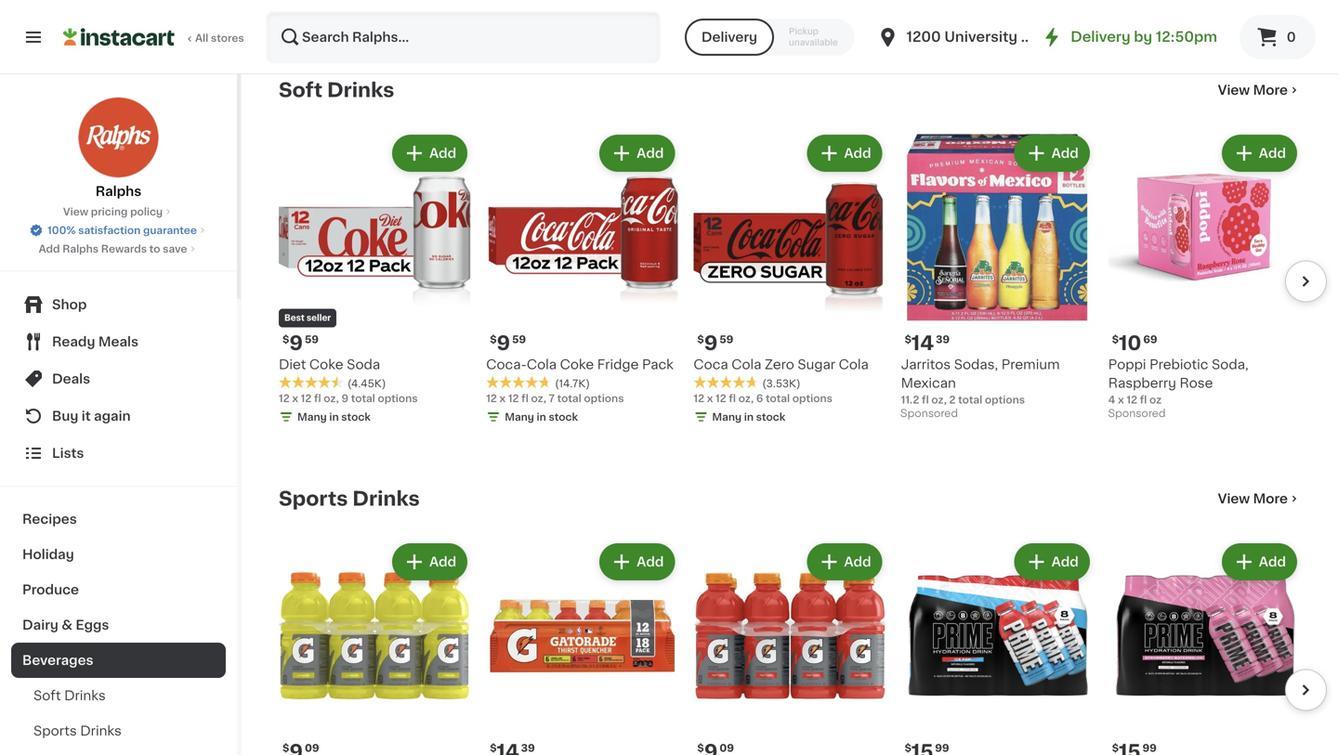 Task type: locate. For each thing, give the bounding box(es) containing it.
meals
[[98, 335, 138, 348]]

total for coke
[[557, 393, 581, 404]]

it
[[82, 410, 91, 423]]

ralphs logo image
[[78, 97, 159, 178]]

best seller
[[284, 314, 331, 322]]

in down 12 x 12 fl oz, 9 total options
[[329, 412, 339, 422]]

9 up coca-
[[497, 334, 510, 353]]

again
[[94, 410, 131, 423]]

beverages
[[22, 654, 93, 667]]

fl inside jarritos sodas, premium mexican 11.2 fl oz, 2 total options
[[922, 395, 929, 405]]

2 vertical spatial view
[[1218, 493, 1250, 506]]

sponsored badge image down oz
[[1108, 409, 1165, 419]]

options for coke
[[584, 393, 624, 404]]

9
[[289, 334, 303, 353], [704, 334, 718, 353], [497, 334, 510, 353], [341, 393, 348, 404]]

many in stock down 7
[[505, 412, 578, 422]]

lists link
[[11, 435, 226, 472]]

ralphs link
[[78, 97, 159, 201]]

1 item carousel region from the top
[[253, 124, 1327, 458]]

1 horizontal spatial 59
[[512, 334, 526, 345]]

item carousel region
[[253, 124, 1327, 458], [253, 533, 1327, 756]]

fridge
[[597, 358, 639, 371]]

1 horizontal spatial cola
[[732, 358, 761, 371]]

many in stock down 6
[[712, 412, 785, 422]]

x
[[292, 393, 298, 404], [707, 393, 713, 404], [500, 393, 506, 404], [1118, 395, 1124, 405]]

1 horizontal spatial 39
[[936, 334, 950, 345]]

2 view more from the top
[[1218, 493, 1288, 506]]

many down 12 x 12 fl oz, 9 total options
[[297, 412, 327, 422]]

1 99 from the left
[[935, 743, 949, 754]]

jarritos
[[901, 358, 951, 371]]

59 down best seller
[[305, 334, 319, 345]]

rewards
[[101, 244, 147, 254]]

soft drinks link
[[279, 79, 394, 101], [11, 678, 226, 714]]

oz, down diet coke soda
[[324, 393, 339, 404]]

59 for coca-
[[512, 334, 526, 345]]

total for soda
[[351, 393, 375, 404]]

coke up (14.7k)
[[560, 358, 594, 371]]

2 many from the left
[[712, 412, 742, 422]]

fl left oz
[[1140, 395, 1147, 405]]

0 horizontal spatial delivery
[[702, 31, 757, 44]]

buy it again
[[52, 410, 131, 423]]

2 horizontal spatial many in stock
[[712, 412, 785, 422]]

view pricing policy
[[63, 207, 163, 217]]

fl down diet coke soda
[[314, 393, 321, 404]]

0 horizontal spatial sports drinks
[[33, 725, 122, 738]]

0 vertical spatial sports
[[279, 489, 348, 509]]

beverages link
[[11, 643, 226, 678]]

1 many from the left
[[297, 412, 327, 422]]

0 horizontal spatial soft
[[33, 690, 61, 703]]

1 in from the left
[[329, 412, 339, 422]]

cola up 7
[[527, 358, 557, 371]]

2 more from the top
[[1253, 493, 1288, 506]]

0 horizontal spatial sports
[[33, 725, 77, 738]]

(14.7k)
[[555, 379, 590, 389]]

1 view more link from the top
[[1218, 81, 1301, 100]]

x right 4 in the bottom of the page
[[1118, 395, 1124, 405]]

1 horizontal spatial many
[[505, 412, 534, 422]]

0 vertical spatial 39
[[936, 334, 950, 345]]

2 view more link from the top
[[1218, 490, 1301, 509]]

oz,
[[324, 393, 339, 404], [738, 393, 754, 404], [531, 393, 546, 404], [931, 395, 947, 405]]

0 horizontal spatial sponsored badge image
[[901, 409, 957, 419]]

3 cola from the left
[[527, 358, 557, 371]]

3 $ 9 59 from the left
[[490, 334, 526, 353]]

item carousel region for soft drinks
[[253, 124, 1327, 458]]

1 vertical spatial soft drinks link
[[11, 678, 226, 714]]

cola left zero
[[732, 358, 761, 371]]

59
[[305, 334, 319, 345], [720, 334, 733, 345], [512, 334, 526, 345]]

09
[[305, 743, 319, 754], [720, 743, 734, 754]]

see eligible items button
[[901, 7, 1094, 38]]

1 stock from the left
[[341, 412, 371, 422]]

product group containing 10
[[1108, 131, 1301, 424]]

options down sugar
[[792, 393, 833, 404]]

$ 9 59 up coca-
[[490, 334, 526, 353]]

ave
[[1021, 30, 1048, 44]]

0 vertical spatial view more
[[1218, 84, 1288, 97]]

2 horizontal spatial 59
[[720, 334, 733, 345]]

stock for coke
[[549, 412, 578, 422]]

39 inside $ 14 39
[[936, 334, 950, 345]]

9 for coca-
[[497, 334, 510, 353]]

1 vertical spatial more
[[1253, 493, 1288, 506]]

$ 9 59 for coca-
[[490, 334, 526, 353]]

deals link
[[11, 361, 226, 398]]

12
[[279, 393, 290, 404], [301, 393, 312, 404], [694, 393, 704, 404], [716, 393, 726, 404], [486, 393, 497, 404], [508, 393, 519, 404], [1127, 395, 1137, 405]]

fl for coca-
[[521, 393, 529, 404]]

sports
[[279, 489, 348, 509], [33, 725, 77, 738]]

many down "12 x 12 fl oz, 6 total options"
[[712, 412, 742, 422]]

3 many in stock from the left
[[505, 412, 578, 422]]

produce
[[22, 584, 79, 597]]

$ 10 69
[[1112, 334, 1157, 353]]

1 09 from the left
[[305, 743, 319, 754]]

100% satisfaction guarantee button
[[29, 219, 208, 238]]

2
[[949, 395, 956, 405]]

59 for coca
[[720, 334, 733, 345]]

item carousel region containing add
[[253, 533, 1327, 756]]

12:50pm
[[1156, 30, 1217, 44]]

holiday link
[[11, 537, 226, 572]]

save
[[163, 244, 187, 254]]

sponsored badge image
[[901, 409, 957, 419], [1108, 409, 1165, 419]]

see
[[938, 16, 964, 29]]

product group
[[279, 131, 471, 428], [486, 131, 679, 428], [694, 131, 886, 428], [901, 131, 1094, 424], [1108, 131, 1301, 424], [279, 540, 471, 756], [486, 540, 679, 756], [694, 540, 886, 756], [901, 540, 1094, 756], [1108, 540, 1301, 756]]

university
[[944, 30, 1018, 44]]

2 stock from the left
[[756, 412, 785, 422]]

1 vertical spatial soft drinks
[[33, 690, 106, 703]]

0 horizontal spatial in
[[329, 412, 339, 422]]

view more
[[1218, 84, 1288, 97], [1218, 493, 1288, 506]]

many
[[297, 412, 327, 422], [712, 412, 742, 422], [505, 412, 534, 422]]

2 horizontal spatial $ 9 59
[[697, 334, 733, 353]]

cola right sugar
[[839, 358, 869, 371]]

0 horizontal spatial coke
[[309, 358, 343, 371]]

3 many from the left
[[505, 412, 534, 422]]

soft drinks
[[279, 81, 394, 100], [33, 690, 106, 703]]

2 sponsored badge image from the left
[[1108, 409, 1165, 419]]

delivery by 12:50pm
[[1071, 30, 1217, 44]]

1 horizontal spatial 99
[[1143, 743, 1157, 754]]

$ inside "$ 10 69"
[[1112, 334, 1119, 345]]

total right 2
[[958, 395, 982, 405]]

stock down 12 x 12 fl oz, 7 total options
[[549, 412, 578, 422]]

1 cola from the left
[[732, 358, 761, 371]]

delivery inside "button"
[[702, 31, 757, 44]]

many in stock for coke
[[505, 412, 578, 422]]

1 vertical spatial sports
[[33, 725, 77, 738]]

59 for diet
[[305, 334, 319, 345]]

0 horizontal spatial 59
[[305, 334, 319, 345]]

service type group
[[685, 19, 855, 56]]

oz, left 6
[[738, 393, 754, 404]]

1 sponsored badge image from the left
[[901, 409, 957, 419]]

many in stock for zero
[[712, 412, 785, 422]]

1 coke from the left
[[309, 358, 343, 371]]

1 vertical spatial sports drinks link
[[11, 714, 226, 749]]

1 vertical spatial view more link
[[1218, 490, 1301, 509]]

coca cola zero sugar cola
[[694, 358, 869, 371]]

x down "diet"
[[292, 393, 298, 404]]

9 up "diet"
[[289, 334, 303, 353]]

1 horizontal spatial stock
[[549, 412, 578, 422]]

1 horizontal spatial soft
[[279, 81, 322, 100]]

item carousel region for sports drinks
[[253, 533, 1327, 756]]

in
[[329, 412, 339, 422], [744, 412, 754, 422], [537, 412, 546, 422]]

1 59 from the left
[[305, 334, 319, 345]]

in for coke
[[537, 412, 546, 422]]

drinks
[[327, 81, 394, 100], [352, 489, 420, 509], [64, 690, 106, 703], [80, 725, 122, 738]]

many in stock down 12 x 12 fl oz, 9 total options
[[297, 412, 371, 422]]

9 up coca
[[704, 334, 718, 353]]

oz, left 7
[[531, 393, 546, 404]]

100% satisfaction guarantee
[[47, 225, 197, 236]]

2 in from the left
[[744, 412, 754, 422]]

oz, for zero
[[738, 393, 754, 404]]

1 vertical spatial item carousel region
[[253, 533, 1327, 756]]

3 stock from the left
[[549, 412, 578, 422]]

in down 12 x 12 fl oz, 7 total options
[[537, 412, 546, 422]]

2 many in stock from the left
[[712, 412, 785, 422]]

options down (14.7k)
[[584, 393, 624, 404]]

0 vertical spatial soft
[[279, 81, 322, 100]]

1 vertical spatial 39
[[521, 743, 535, 754]]

options down premium
[[985, 395, 1025, 405]]

fl right 11.2 at the right
[[922, 395, 929, 405]]

2 $ 9 59 from the left
[[697, 334, 733, 353]]

stock down "12 x 12 fl oz, 6 total options"
[[756, 412, 785, 422]]

pricing
[[91, 207, 128, 217]]

sponsored badge image down 11.2 at the right
[[901, 409, 957, 419]]

1 more from the top
[[1253, 84, 1288, 97]]

oz, left 2
[[931, 395, 947, 405]]

total down (14.7k)
[[557, 393, 581, 404]]

best
[[284, 314, 305, 322]]

0 vertical spatial sports drinks link
[[279, 488, 420, 510]]

in down "12 x 12 fl oz, 6 total options"
[[744, 412, 754, 422]]

None search field
[[266, 11, 661, 63]]

ralphs up view pricing policy link
[[95, 185, 141, 198]]

jarritos sodas, premium mexican 11.2 fl oz, 2 total options
[[901, 358, 1060, 405]]

ralphs
[[95, 185, 141, 198], [62, 244, 99, 254]]

oz, for soda
[[324, 393, 339, 404]]

1 vertical spatial view
[[63, 207, 88, 217]]

fl left 6
[[729, 393, 736, 404]]

1 horizontal spatial sponsored badge image
[[1108, 409, 1165, 419]]

coca-
[[486, 358, 527, 371]]

1 horizontal spatial many in stock
[[505, 412, 578, 422]]

sports drinks link
[[279, 488, 420, 510], [11, 714, 226, 749]]

1 horizontal spatial soft drinks link
[[279, 79, 394, 101]]

oz
[[1150, 395, 1162, 405]]

69
[[1143, 334, 1157, 345]]

delivery
[[1071, 30, 1131, 44], [702, 31, 757, 44]]

0 vertical spatial ralphs
[[95, 185, 141, 198]]

1 vertical spatial view more
[[1218, 493, 1288, 506]]

cola
[[732, 358, 761, 371], [839, 358, 869, 371], [527, 358, 557, 371]]

seller
[[307, 314, 331, 322]]

0 vertical spatial soft drinks
[[279, 81, 394, 100]]

2 horizontal spatial stock
[[756, 412, 785, 422]]

2 horizontal spatial many
[[712, 412, 742, 422]]

0 vertical spatial more
[[1253, 84, 1288, 97]]

more for soft drinks
[[1253, 84, 1288, 97]]

1 horizontal spatial delivery
[[1071, 30, 1131, 44]]

more for sports drinks
[[1253, 493, 1288, 506]]

stock for zero
[[756, 412, 785, 422]]

x down coca
[[707, 393, 713, 404]]

add ralphs rewards to save
[[39, 244, 187, 254]]

diet coke soda
[[279, 358, 380, 371]]

0 vertical spatial view more link
[[1218, 81, 1301, 100]]

2 09 from the left
[[720, 743, 734, 754]]

sports drinks
[[279, 489, 420, 509], [33, 725, 122, 738]]

0 horizontal spatial 09
[[305, 743, 319, 754]]

$ 9 59 up coca
[[697, 334, 733, 353]]

oz, for coke
[[531, 393, 546, 404]]

1 $ 9 59 from the left
[[283, 334, 319, 353]]

fl left 7
[[521, 393, 529, 404]]

stock
[[341, 412, 371, 422], [756, 412, 785, 422], [549, 412, 578, 422]]

0 horizontal spatial cola
[[527, 358, 557, 371]]

4
[[1108, 395, 1116, 405]]

total down (3.53k)
[[766, 393, 790, 404]]

soft
[[279, 81, 322, 100], [33, 690, 61, 703]]

0 vertical spatial view
[[1218, 84, 1250, 97]]

total down (4.45k) at bottom
[[351, 393, 375, 404]]

1 horizontal spatial sports drinks
[[279, 489, 420, 509]]

1 vertical spatial sports drinks
[[33, 725, 122, 738]]

1 horizontal spatial coke
[[560, 358, 594, 371]]

59 up coca
[[720, 334, 733, 345]]

0 horizontal spatial 39
[[521, 743, 535, 754]]

more
[[1253, 84, 1288, 97], [1253, 493, 1288, 506]]

coke right "diet"
[[309, 358, 343, 371]]

2 horizontal spatial cola
[[839, 358, 869, 371]]

coke
[[309, 358, 343, 371], [560, 358, 594, 371]]

1 view more from the top
[[1218, 84, 1288, 97]]

99
[[935, 743, 949, 754], [1143, 743, 1157, 754]]

many for coca
[[712, 412, 742, 422]]

oz, inside jarritos sodas, premium mexican 11.2 fl oz, 2 total options
[[931, 395, 947, 405]]

sodas,
[[954, 358, 998, 371]]

2 59 from the left
[[720, 334, 733, 345]]

0 horizontal spatial 99
[[935, 743, 949, 754]]

ralphs down 100%
[[62, 244, 99, 254]]

x down coca-
[[500, 393, 506, 404]]

options down (4.45k) at bottom
[[378, 393, 418, 404]]

59 up coca-
[[512, 334, 526, 345]]

view more link for soft drinks
[[1218, 81, 1301, 100]]

sponsored badge image for 14
[[901, 409, 957, 419]]

0 horizontal spatial $ 9 59
[[283, 334, 319, 353]]

0 vertical spatial sports drinks
[[279, 489, 420, 509]]

holiday
[[22, 548, 74, 561]]

ready meals link
[[11, 323, 226, 361]]

options inside jarritos sodas, premium mexican 11.2 fl oz, 2 total options
[[985, 395, 1025, 405]]

options for zero
[[792, 393, 833, 404]]

ready meals
[[52, 335, 138, 348]]

2 horizontal spatial in
[[744, 412, 754, 422]]

1 horizontal spatial in
[[537, 412, 546, 422]]

stock down 12 x 12 fl oz, 9 total options
[[341, 412, 371, 422]]

many down 12 x 12 fl oz, 7 total options
[[505, 412, 534, 422]]

0 horizontal spatial many
[[297, 412, 327, 422]]

3 59 from the left
[[512, 334, 526, 345]]

0 vertical spatial item carousel region
[[253, 124, 1327, 458]]

0 horizontal spatial stock
[[341, 412, 371, 422]]

premium
[[1002, 358, 1060, 371]]

2 item carousel region from the top
[[253, 533, 1327, 756]]

x for coca
[[707, 393, 713, 404]]

12 inside poppi prebiotic soda, raspberry rose 4 x 12 fl oz
[[1127, 395, 1137, 405]]

dairy & eggs link
[[11, 608, 226, 643]]

item carousel region containing 9
[[253, 124, 1327, 458]]

1 horizontal spatial 09
[[720, 743, 734, 754]]

zero
[[765, 358, 794, 371]]

1 many in stock from the left
[[297, 412, 371, 422]]

$ 9 59 up "diet"
[[283, 334, 319, 353]]

1 horizontal spatial $ 9 59
[[490, 334, 526, 353]]

3 in from the left
[[537, 412, 546, 422]]

buy it again link
[[11, 398, 226, 435]]

0 horizontal spatial many in stock
[[297, 412, 371, 422]]



Task type: vqa. For each thing, say whether or not it's contained in the screenshot.
Cola to the middle
yes



Task type: describe. For each thing, give the bounding box(es) containing it.
satisfaction
[[78, 225, 141, 236]]

view more for soft drinks
[[1218, 84, 1288, 97]]

eggs
[[76, 619, 109, 632]]

0 horizontal spatial soft drinks link
[[11, 678, 226, 714]]

0 button
[[1240, 15, 1316, 59]]

view more link for sports drinks
[[1218, 490, 1301, 509]]

2 cola from the left
[[839, 358, 869, 371]]

items
[[1019, 16, 1056, 29]]

1 horizontal spatial sports drinks link
[[279, 488, 420, 510]]

all stores link
[[63, 11, 245, 63]]

view inside view pricing policy link
[[63, 207, 88, 217]]

options for soda
[[378, 393, 418, 404]]

12 x 12 fl oz, 7 total options
[[486, 393, 624, 404]]

x inside poppi prebiotic soda, raspberry rose 4 x 12 fl oz
[[1118, 395, 1124, 405]]

eligible
[[967, 16, 1016, 29]]

sponsored badge image for 10
[[1108, 409, 1165, 419]]

raspberry
[[1108, 377, 1176, 390]]

prebiotic
[[1150, 358, 1208, 371]]

10
[[1119, 334, 1142, 353]]

Search field
[[268, 13, 659, 61]]

x for coca-
[[500, 393, 506, 404]]

delivery button
[[685, 19, 774, 56]]

fl for diet
[[314, 393, 321, 404]]

to
[[149, 244, 160, 254]]

9 for diet
[[289, 334, 303, 353]]

&
[[62, 619, 72, 632]]

see eligible items
[[938, 16, 1056, 29]]

all stores
[[195, 33, 244, 43]]

7
[[549, 393, 555, 404]]

add ralphs rewards to save link
[[39, 242, 198, 256]]

100%
[[47, 225, 76, 236]]

$ 9 59 for coca
[[697, 334, 733, 353]]

in for soda
[[329, 412, 339, 422]]

fl inside poppi prebiotic soda, raspberry rose 4 x 12 fl oz
[[1140, 395, 1147, 405]]

1200
[[907, 30, 941, 44]]

guarantee
[[143, 225, 197, 236]]

mexican
[[901, 377, 956, 390]]

all
[[195, 33, 208, 43]]

(4.45k)
[[348, 379, 386, 389]]

12 x 12 fl oz, 6 total options
[[694, 393, 833, 404]]

1 horizontal spatial soft drinks
[[279, 81, 394, 100]]

instacart logo image
[[63, 26, 175, 48]]

delivery for delivery by 12:50pm
[[1071, 30, 1131, 44]]

cola for coca cola zero sugar cola
[[732, 358, 761, 371]]

delivery by 12:50pm link
[[1041, 26, 1217, 48]]

many for coca-
[[505, 412, 534, 422]]

pack
[[642, 358, 674, 371]]

product group containing 14
[[901, 131, 1094, 424]]

dairy
[[22, 619, 58, 632]]

coca-cola coke fridge pack
[[486, 358, 674, 371]]

many in stock for soda
[[297, 412, 371, 422]]

diet
[[279, 358, 306, 371]]

ready
[[52, 335, 95, 348]]

0
[[1287, 31, 1296, 44]]

many for diet
[[297, 412, 327, 422]]

soda
[[347, 358, 380, 371]]

total inside jarritos sodas, premium mexican 11.2 fl oz, 2 total options
[[958, 395, 982, 405]]

6
[[756, 393, 763, 404]]

delivery for delivery
[[702, 31, 757, 44]]

1200 university ave
[[907, 30, 1048, 44]]

ready meals button
[[11, 323, 226, 361]]

1200 university ave button
[[877, 11, 1048, 63]]

x for diet
[[292, 393, 298, 404]]

dairy & eggs
[[22, 619, 109, 632]]

view for soft drinks
[[1218, 84, 1250, 97]]

poppi
[[1108, 358, 1146, 371]]

poppi prebiotic soda, raspberry rose 4 x 12 fl oz
[[1108, 358, 1249, 405]]

9 for coca
[[704, 334, 718, 353]]

stock for soda
[[341, 412, 371, 422]]

11.2
[[901, 395, 919, 405]]

12 x 12 fl oz, 9 total options
[[279, 393, 418, 404]]

fl for coca
[[729, 393, 736, 404]]

view for sports drinks
[[1218, 493, 1250, 506]]

produce link
[[11, 572, 226, 608]]

shop
[[52, 298, 87, 311]]

$ 14 39
[[905, 334, 950, 353]]

shop link
[[11, 286, 226, 323]]

0 horizontal spatial soft drinks
[[33, 690, 106, 703]]

by
[[1134, 30, 1152, 44]]

14
[[912, 334, 934, 353]]

policy
[[130, 207, 163, 217]]

9 down (4.45k) at bottom
[[341, 393, 348, 404]]

soda,
[[1212, 358, 1249, 371]]

stores
[[211, 33, 244, 43]]

rose
[[1180, 377, 1213, 390]]

total for zero
[[766, 393, 790, 404]]

(3.53k)
[[762, 379, 801, 389]]

buy
[[52, 410, 78, 423]]

2 99 from the left
[[1143, 743, 1157, 754]]

2 coke from the left
[[560, 358, 594, 371]]

sugar
[[798, 358, 835, 371]]

coca
[[694, 358, 728, 371]]

in for zero
[[744, 412, 754, 422]]

lists
[[52, 447, 84, 460]]

$ inside $ 14 39
[[905, 334, 912, 345]]

1 vertical spatial ralphs
[[62, 244, 99, 254]]

recipes link
[[11, 502, 226, 537]]

1 horizontal spatial sports
[[279, 489, 348, 509]]

0 vertical spatial soft drinks link
[[279, 79, 394, 101]]

$ 9 59 for diet
[[283, 334, 319, 353]]

0 horizontal spatial sports drinks link
[[11, 714, 226, 749]]

view pricing policy link
[[63, 204, 174, 219]]

view more for sports drinks
[[1218, 493, 1288, 506]]

1 vertical spatial soft
[[33, 690, 61, 703]]

cola for coca-cola coke fridge pack
[[527, 358, 557, 371]]



